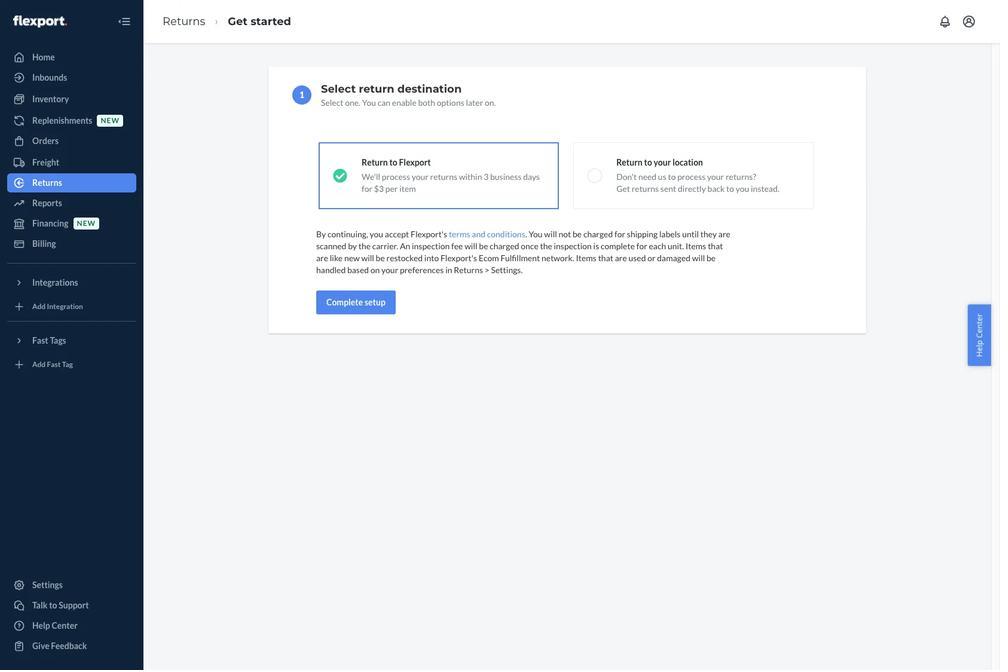 Task type: describe. For each thing, give the bounding box(es) containing it.
fee
[[451, 241, 463, 251]]

tags
[[50, 335, 66, 346]]

0 horizontal spatial are
[[316, 253, 328, 263]]

be down the carrier.
[[376, 253, 385, 263]]

based
[[347, 265, 369, 275]]

2 select from the top
[[321, 97, 343, 108]]

inventory
[[32, 94, 69, 104]]

days
[[523, 172, 540, 182]]

close navigation image
[[117, 14, 132, 29]]

us
[[658, 172, 666, 182]]

complete setup button
[[316, 291, 396, 314]]

return to your location don't need us to process your returns? get returns sent directly back to you instead.
[[616, 157, 780, 194]]

integration
[[47, 302, 83, 311]]

an
[[400, 241, 410, 251]]

once
[[521, 241, 539, 251]]

complete
[[601, 241, 635, 251]]

return to flexport we'll process your returns within 3 business days for $3 per item
[[362, 157, 540, 194]]

by continuing, you accept flexport's terms and conditions
[[316, 229, 525, 239]]

inventory link
[[7, 90, 136, 109]]

preferences
[[400, 265, 444, 275]]

return
[[359, 83, 394, 96]]

return for don't
[[616, 157, 643, 167]]

settings link
[[7, 576, 136, 595]]

help inside help center link
[[32, 621, 50, 631]]

unit.
[[668, 241, 684, 251]]

add integration
[[32, 302, 83, 311]]

until
[[682, 229, 699, 239]]

by
[[348, 241, 357, 251]]

0 vertical spatial items
[[686, 241, 706, 251]]

open notifications image
[[938, 14, 952, 29]]

flexport's inside . you will not be charged for shipping labels until they are scanned by the carrier. an inspection fee will be charged once the inspection is complete for each unit. items that are like new will be restocked into flexport's ecom fulfillment network. items that are used or damaged will be handled based on your preferences in returns > settings.
[[441, 253, 477, 263]]

1 horizontal spatial are
[[615, 253, 627, 263]]

each
[[649, 241, 666, 251]]

handled
[[316, 265, 346, 275]]

orders link
[[7, 132, 136, 151]]

for inside return to flexport we'll process your returns within 3 business days for $3 per item
[[362, 184, 373, 194]]

support
[[59, 600, 89, 610]]

enable
[[392, 97, 417, 108]]

per
[[385, 184, 398, 194]]

give feedback
[[32, 641, 87, 651]]

give feedback button
[[7, 637, 136, 656]]

1 vertical spatial returns
[[32, 178, 62, 188]]

and
[[472, 229, 486, 239]]

center inside help center link
[[52, 621, 78, 631]]

financing
[[32, 218, 69, 228]]

>
[[485, 265, 490, 275]]

flexport logo image
[[13, 15, 67, 27]]

tag
[[62, 360, 73, 369]]

home link
[[7, 48, 136, 67]]

sent
[[661, 184, 676, 194]]

settings.
[[491, 265, 523, 275]]

check circle image
[[333, 169, 347, 183]]

to right us
[[668, 172, 676, 182]]

2 inspection from the left
[[554, 241, 592, 251]]

shipping
[[627, 229, 658, 239]]

both
[[418, 97, 435, 108]]

0 vertical spatial charged
[[583, 229, 613, 239]]

1 inspection from the left
[[412, 241, 450, 251]]

damaged
[[657, 253, 691, 263]]

be down terms and conditions link
[[479, 241, 488, 251]]

not
[[559, 229, 571, 239]]

0 horizontal spatial items
[[576, 253, 597, 263]]

scanned
[[316, 241, 346, 251]]

1
[[299, 90, 304, 100]]

you inside the select return destination select one. you can enable both options later on.
[[362, 97, 376, 108]]

1 select from the top
[[321, 83, 356, 96]]

inbounds
[[32, 72, 67, 83]]

used
[[629, 253, 646, 263]]

complete setup
[[326, 297, 386, 307]]

add for add fast tag
[[32, 360, 46, 369]]

returns?
[[726, 172, 756, 182]]

1 vertical spatial for
[[615, 229, 625, 239]]

feedback
[[51, 641, 87, 651]]

returns inside the return to your location don't need us to process your returns? get returns sent directly back to you instead.
[[632, 184, 659, 194]]

freight link
[[7, 153, 136, 172]]

1 vertical spatial fast
[[47, 360, 61, 369]]

destination
[[397, 83, 462, 96]]

talk to support button
[[7, 596, 136, 615]]

open account menu image
[[962, 14, 976, 29]]

your inside return to flexport we'll process your returns within 3 business days for $3 per item
[[412, 172, 429, 182]]

be down they
[[707, 253, 716, 263]]

accept
[[385, 229, 409, 239]]

later
[[466, 97, 483, 108]]

flexport
[[399, 157, 431, 167]]

new for financing
[[77, 219, 96, 228]]

ecom
[[479, 253, 499, 263]]

get started link
[[228, 15, 291, 28]]

replenishments
[[32, 115, 92, 126]]

integrations button
[[7, 273, 136, 292]]

fast inside dropdown button
[[32, 335, 48, 346]]

select return destination select one. you can enable both options later on.
[[321, 83, 496, 108]]

2 vertical spatial for
[[637, 241, 647, 251]]

inbounds link
[[7, 68, 136, 87]]

help inside help center button
[[974, 340, 985, 357]]

be right not
[[573, 229, 582, 239]]

conditions
[[487, 229, 525, 239]]

integrations
[[32, 277, 78, 288]]

help center button
[[968, 304, 991, 366]]

business
[[490, 172, 522, 182]]

billing link
[[7, 234, 136, 253]]

restocked
[[387, 253, 423, 263]]



Task type: vqa. For each thing, say whether or not it's contained in the screenshot.
like
yes



Task type: locate. For each thing, give the bounding box(es) containing it.
1 horizontal spatial items
[[686, 241, 706, 251]]

2 add from the top
[[32, 360, 46, 369]]

select left one.
[[321, 97, 343, 108]]

return inside the return to your location don't need us to process your returns? get returns sent directly back to you instead.
[[616, 157, 643, 167]]

carrier.
[[372, 241, 398, 251]]

1 horizontal spatial process
[[677, 172, 706, 182]]

0 vertical spatial fast
[[32, 335, 48, 346]]

freight
[[32, 157, 59, 167]]

returns right the close navigation image
[[163, 15, 205, 28]]

network.
[[542, 253, 574, 263]]

0 vertical spatial select
[[321, 83, 356, 96]]

give
[[32, 641, 49, 651]]

for up complete
[[615, 229, 625, 239]]

0 vertical spatial for
[[362, 184, 373, 194]]

your right 'on'
[[381, 265, 398, 275]]

will right the "damaged" at the right of the page
[[692, 253, 705, 263]]

1 vertical spatial you
[[529, 229, 543, 239]]

0 horizontal spatial return
[[362, 157, 388, 167]]

directly
[[678, 184, 706, 194]]

1 horizontal spatial get
[[616, 184, 630, 194]]

to for support
[[49, 600, 57, 610]]

within
[[459, 172, 482, 182]]

one.
[[345, 97, 361, 108]]

options
[[437, 97, 464, 108]]

for left $3
[[362, 184, 373, 194]]

started
[[251, 15, 291, 28]]

1 horizontal spatial inspection
[[554, 241, 592, 251]]

1 vertical spatial new
[[77, 219, 96, 228]]

1 the from the left
[[359, 241, 371, 251]]

help center
[[974, 313, 985, 357], [32, 621, 78, 631]]

charged down conditions
[[490, 241, 519, 251]]

0 vertical spatial new
[[101, 116, 120, 125]]

your inside . you will not be charged for shipping labels until they are scanned by the carrier. an inspection fee will be charged once the inspection is complete for each unit. items that are like new will be restocked into flexport's ecom fulfillment network. items that are used or damaged will be handled based on your preferences in returns > settings.
[[381, 265, 398, 275]]

1 add from the top
[[32, 302, 46, 311]]

for
[[362, 184, 373, 194], [615, 229, 625, 239], [637, 241, 647, 251]]

returns inside "breadcrumbs" navigation
[[163, 15, 205, 28]]

inspection down not
[[554, 241, 592, 251]]

1 vertical spatial get
[[616, 184, 630, 194]]

orders
[[32, 136, 59, 146]]

process inside return to flexport we'll process your returns within 3 business days for $3 per item
[[382, 172, 410, 182]]

new up orders link
[[101, 116, 120, 125]]

items down is
[[576, 253, 597, 263]]

reports
[[32, 198, 62, 208]]

setup
[[365, 297, 386, 307]]

your down flexport
[[412, 172, 429, 182]]

for down shipping
[[637, 241, 647, 251]]

returns up reports
[[32, 178, 62, 188]]

1 process from the left
[[382, 172, 410, 182]]

returns
[[163, 15, 205, 28], [32, 178, 62, 188], [454, 265, 483, 275]]

0 horizontal spatial returns
[[32, 178, 62, 188]]

flexport's down "fee" on the left top of page
[[441, 253, 477, 263]]

are left like on the left
[[316, 253, 328, 263]]

can
[[378, 97, 390, 108]]

0 vertical spatial help
[[974, 340, 985, 357]]

to up need
[[644, 157, 652, 167]]

1 vertical spatial add
[[32, 360, 46, 369]]

on.
[[485, 97, 496, 108]]

2 horizontal spatial returns
[[454, 265, 483, 275]]

0 vertical spatial add
[[32, 302, 46, 311]]

settings
[[32, 580, 63, 590]]

1 horizontal spatial return
[[616, 157, 643, 167]]

new inside . you will not be charged for shipping labels until they are scanned by the carrier. an inspection fee will be charged once the inspection is complete for each unit. items that are like new will be restocked into flexport's ecom fulfillment network. items that are used or damaged will be handled based on your preferences in returns > settings.
[[344, 253, 360, 263]]

returns link down freight link
[[7, 173, 136, 193]]

add fast tag link
[[7, 355, 136, 374]]

0 vertical spatial that
[[708, 241, 723, 251]]

0 horizontal spatial help center
[[32, 621, 78, 631]]

return inside return to flexport we'll process your returns within 3 business days for $3 per item
[[362, 157, 388, 167]]

will left not
[[544, 229, 557, 239]]

0 horizontal spatial new
[[77, 219, 96, 228]]

1 vertical spatial flexport's
[[441, 253, 477, 263]]

0 vertical spatial help center
[[974, 313, 985, 357]]

return up we'll
[[362, 157, 388, 167]]

or
[[648, 253, 656, 263]]

2 horizontal spatial new
[[344, 253, 360, 263]]

0 horizontal spatial you
[[362, 97, 376, 108]]

they
[[701, 229, 717, 239]]

1 horizontal spatial returns
[[163, 15, 205, 28]]

0 vertical spatial center
[[974, 313, 985, 338]]

you
[[736, 184, 749, 194], [370, 229, 383, 239]]

1 vertical spatial charged
[[490, 241, 519, 251]]

to for your
[[644, 157, 652, 167]]

you
[[362, 97, 376, 108], [529, 229, 543, 239]]

2 process from the left
[[677, 172, 706, 182]]

1 horizontal spatial help
[[974, 340, 985, 357]]

2 return from the left
[[616, 157, 643, 167]]

fast
[[32, 335, 48, 346], [47, 360, 61, 369]]

to left flexport
[[389, 157, 397, 167]]

your
[[654, 157, 671, 167], [412, 172, 429, 182], [707, 172, 724, 182], [381, 265, 398, 275]]

fulfillment
[[501, 253, 540, 263]]

1 vertical spatial items
[[576, 253, 597, 263]]

1 horizontal spatial that
[[708, 241, 723, 251]]

2 horizontal spatial for
[[637, 241, 647, 251]]

you left can
[[362, 97, 376, 108]]

return for process
[[362, 157, 388, 167]]

0 vertical spatial returns
[[430, 172, 457, 182]]

1 horizontal spatial help center
[[974, 313, 985, 357]]

0 vertical spatial flexport's
[[411, 229, 447, 239]]

0 horizontal spatial for
[[362, 184, 373, 194]]

home
[[32, 52, 55, 62]]

returns inside return to flexport we'll process your returns within 3 business days for $3 per item
[[430, 172, 457, 182]]

0 horizontal spatial returns link
[[7, 173, 136, 193]]

item
[[399, 184, 416, 194]]

in
[[446, 265, 452, 275]]

you inside the return to your location don't need us to process your returns? get returns sent directly back to you instead.
[[736, 184, 749, 194]]

process up per
[[382, 172, 410, 182]]

to right the back
[[726, 184, 734, 194]]

will up 'on'
[[361, 253, 374, 263]]

complete
[[326, 297, 363, 307]]

0 vertical spatial you
[[362, 97, 376, 108]]

will right "fee" on the left top of page
[[465, 241, 477, 251]]

back
[[708, 184, 725, 194]]

process up directly on the top of page
[[677, 172, 706, 182]]

0 horizontal spatial you
[[370, 229, 383, 239]]

.
[[525, 229, 527, 239]]

0 vertical spatial you
[[736, 184, 749, 194]]

will
[[544, 229, 557, 239], [465, 241, 477, 251], [361, 253, 374, 263], [692, 253, 705, 263]]

are right they
[[719, 229, 731, 239]]

you up the carrier.
[[370, 229, 383, 239]]

1 horizontal spatial center
[[974, 313, 985, 338]]

return
[[362, 157, 388, 167], [616, 157, 643, 167]]

returns down need
[[632, 184, 659, 194]]

0 vertical spatial get
[[228, 15, 248, 28]]

1 vertical spatial center
[[52, 621, 78, 631]]

add inside add integration 'link'
[[32, 302, 46, 311]]

1 horizontal spatial the
[[540, 241, 552, 251]]

need
[[638, 172, 657, 182]]

2 vertical spatial new
[[344, 253, 360, 263]]

2 the from the left
[[540, 241, 552, 251]]

items down until
[[686, 241, 706, 251]]

get started
[[228, 15, 291, 28]]

0 horizontal spatial get
[[228, 15, 248, 28]]

your up us
[[654, 157, 671, 167]]

returns link right the close navigation image
[[163, 15, 205, 28]]

1 return from the left
[[362, 157, 388, 167]]

add inside add fast tag link
[[32, 360, 46, 369]]

fast tags
[[32, 335, 66, 346]]

help center link
[[7, 616, 136, 636]]

the right once
[[540, 241, 552, 251]]

you right .
[[529, 229, 543, 239]]

1 horizontal spatial returns link
[[163, 15, 205, 28]]

don't
[[616, 172, 637, 182]]

add down the fast tags
[[32, 360, 46, 369]]

reports link
[[7, 194, 136, 213]]

2 horizontal spatial are
[[719, 229, 731, 239]]

1 horizontal spatial new
[[101, 116, 120, 125]]

to right talk
[[49, 600, 57, 610]]

terms and conditions link
[[449, 229, 525, 239]]

continuing,
[[328, 229, 368, 239]]

that
[[708, 241, 723, 251], [598, 253, 613, 263]]

1 vertical spatial help
[[32, 621, 50, 631]]

add fast tag
[[32, 360, 73, 369]]

to inside return to flexport we'll process your returns within 3 business days for $3 per item
[[389, 157, 397, 167]]

add for add integration
[[32, 302, 46, 311]]

0 horizontal spatial process
[[382, 172, 410, 182]]

the right by
[[359, 241, 371, 251]]

. you will not be charged for shipping labels until they are scanned by the carrier. an inspection fee will be charged once the inspection is complete for each unit. items that are like new will be restocked into flexport's ecom fulfillment network. items that are used or damaged will be handled based on your preferences in returns > settings.
[[316, 229, 731, 275]]

help center inside button
[[974, 313, 985, 357]]

0 horizontal spatial inspection
[[412, 241, 450, 251]]

process inside the return to your location don't need us to process your returns? get returns sent directly back to you instead.
[[677, 172, 706, 182]]

add left integration at the top of the page
[[32, 302, 46, 311]]

select up one.
[[321, 83, 356, 96]]

terms
[[449, 229, 470, 239]]

to inside button
[[49, 600, 57, 610]]

0 horizontal spatial center
[[52, 621, 78, 631]]

help
[[974, 340, 985, 357], [32, 621, 50, 631]]

1 vertical spatial help center
[[32, 621, 78, 631]]

add integration link
[[7, 297, 136, 316]]

is
[[593, 241, 599, 251]]

0 horizontal spatial charged
[[490, 241, 519, 251]]

get inside the return to your location don't need us to process your returns? get returns sent directly back to you instead.
[[616, 184, 630, 194]]

new for replenishments
[[101, 116, 120, 125]]

1 vertical spatial select
[[321, 97, 343, 108]]

0 horizontal spatial the
[[359, 241, 371, 251]]

like
[[330, 253, 343, 263]]

2 vertical spatial returns
[[454, 265, 483, 275]]

flexport's
[[411, 229, 447, 239], [441, 253, 477, 263]]

that down is
[[598, 253, 613, 263]]

0 horizontal spatial that
[[598, 253, 613, 263]]

you down returns?
[[736, 184, 749, 194]]

new down reports 'link'
[[77, 219, 96, 228]]

1 horizontal spatial you
[[529, 229, 543, 239]]

are down complete
[[615, 253, 627, 263]]

0 horizontal spatial returns
[[430, 172, 457, 182]]

center inside help center button
[[974, 313, 985, 338]]

get inside "breadcrumbs" navigation
[[228, 15, 248, 28]]

1 vertical spatial returns link
[[7, 173, 136, 193]]

into
[[424, 253, 439, 263]]

get down don't
[[616, 184, 630, 194]]

1 horizontal spatial charged
[[583, 229, 613, 239]]

0 horizontal spatial help
[[32, 621, 50, 631]]

0 vertical spatial returns link
[[163, 15, 205, 28]]

returns link
[[163, 15, 205, 28], [7, 173, 136, 193]]

to
[[389, 157, 397, 167], [644, 157, 652, 167], [668, 172, 676, 182], [726, 184, 734, 194], [49, 600, 57, 610]]

flexport's up into
[[411, 229, 447, 239]]

that down they
[[708, 241, 723, 251]]

inspection up into
[[412, 241, 450, 251]]

billing
[[32, 239, 56, 249]]

1 horizontal spatial for
[[615, 229, 625, 239]]

returns inside . you will not be charged for shipping labels until they are scanned by the carrier. an inspection fee will be charged once the inspection is complete for each unit. items that are like new will be restocked into flexport's ecom fulfillment network. items that are used or damaged will be handled based on your preferences in returns > settings.
[[454, 265, 483, 275]]

items
[[686, 241, 706, 251], [576, 253, 597, 263]]

to for flexport
[[389, 157, 397, 167]]

get left started
[[228, 15, 248, 28]]

the
[[359, 241, 371, 251], [540, 241, 552, 251]]

1 vertical spatial you
[[370, 229, 383, 239]]

your up the back
[[707, 172, 724, 182]]

0 vertical spatial returns
[[163, 15, 205, 28]]

you inside . you will not be charged for shipping labels until they are scanned by the carrier. an inspection fee will be charged once the inspection is complete for each unit. items that are like new will be restocked into flexport's ecom fulfillment network. items that are used or damaged will be handled based on your preferences in returns > settings.
[[529, 229, 543, 239]]

new down by
[[344, 253, 360, 263]]

fast left tags in the left bottom of the page
[[32, 335, 48, 346]]

new
[[101, 116, 120, 125], [77, 219, 96, 228], [344, 253, 360, 263]]

1 vertical spatial that
[[598, 253, 613, 263]]

1 vertical spatial returns
[[632, 184, 659, 194]]

1 horizontal spatial you
[[736, 184, 749, 194]]

breadcrumbs navigation
[[153, 4, 301, 39]]

1 horizontal spatial returns
[[632, 184, 659, 194]]

fast left tag
[[47, 360, 61, 369]]

return up don't
[[616, 157, 643, 167]]

charged up is
[[583, 229, 613, 239]]

returns left >
[[454, 265, 483, 275]]

labels
[[659, 229, 681, 239]]

select
[[321, 83, 356, 96], [321, 97, 343, 108]]

talk to support
[[32, 600, 89, 610]]

returns
[[430, 172, 457, 182], [632, 184, 659, 194]]

instead.
[[751, 184, 780, 194]]

$3
[[374, 184, 384, 194]]

returns left within
[[430, 172, 457, 182]]



